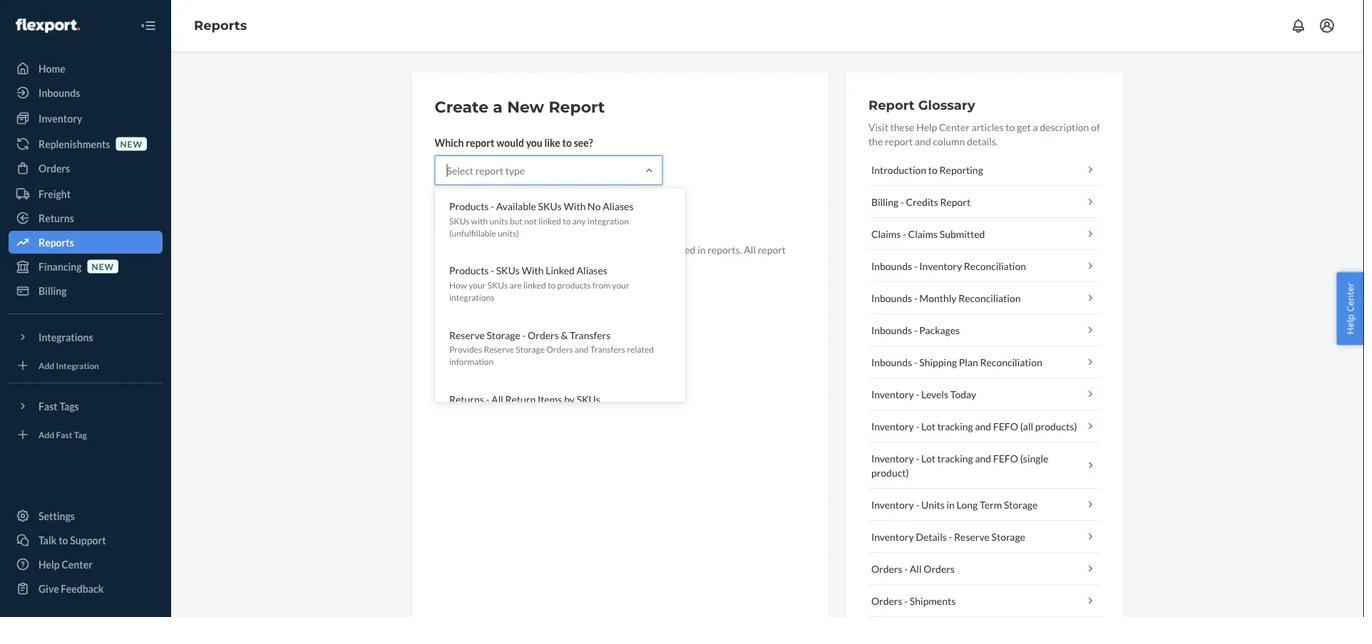 Task type: vqa. For each thing, say whether or not it's contained in the screenshot.
View
no



Task type: describe. For each thing, give the bounding box(es) containing it.
articles
[[972, 121, 1004, 133]]

0 vertical spatial reports
[[194, 18, 247, 33]]

fields
[[457, 258, 480, 270]]

available
[[496, 200, 536, 213]]

details
[[916, 531, 947, 543]]

how
[[449, 280, 467, 291]]

select report type
[[447, 164, 525, 177]]

take
[[464, 244, 483, 256]]

freight link
[[9, 183, 163, 205]]

- for billing - credits report
[[901, 196, 905, 208]]

all for returns - all return items by skus
[[491, 394, 503, 406]]

with inside 'products - available skus with no aliases skus with units but not linked to any integration (unfulfillable units)'
[[564, 200, 586, 213]]

time
[[435, 258, 455, 270]]

inbounds for inbounds - shipping plan reconciliation
[[872, 356, 913, 369]]

for
[[543, 244, 556, 256]]

tracking for (all
[[938, 421, 974, 433]]

orders - all orders
[[872, 563, 955, 575]]

feedback
[[61, 583, 104, 595]]

report for billing - credits report
[[941, 196, 971, 208]]

new for financing
[[92, 261, 114, 272]]

report for select report type
[[476, 164, 504, 177]]

inbounds - monthly reconciliation
[[872, 292, 1021, 304]]

column
[[934, 135, 966, 147]]

0 vertical spatial reports link
[[194, 18, 247, 33]]

reconciliation for inbounds - inventory reconciliation
[[964, 260, 1027, 272]]

inbounds - packages button
[[869, 315, 1101, 347]]

integrations
[[449, 292, 494, 303]]

orders inside button
[[872, 595, 903, 608]]

help inside visit these help center articles to get a description of the report and column details.
[[917, 121, 938, 133]]

help inside "button"
[[1344, 315, 1357, 335]]

units)
[[498, 228, 519, 238]]

orders up "freight" on the top of page
[[39, 162, 70, 174]]

orders - shipments
[[872, 595, 956, 608]]

you
[[526, 137, 543, 149]]

report for create a new report
[[549, 97, 605, 117]]

tag
[[74, 430, 87, 440]]

aliases inside products - skus with linked aliases how your skus are linked to products from your integrations
[[577, 265, 607, 277]]

to left 2
[[498, 244, 507, 256]]

- for inbounds - inventory reconciliation
[[915, 260, 918, 272]]

reconciliation for inbounds - monthly reconciliation
[[959, 292, 1021, 304]]

settings
[[39, 510, 75, 523]]

report inside visit these help center articles to get a description of the report and column details.
[[885, 135, 913, 147]]

- for products - available skus with no aliases skus with units but not linked to any integration (unfulfillable units)
[[491, 200, 494, 213]]

items
[[538, 394, 562, 406]]

&
[[561, 329, 568, 341]]

integration
[[56, 361, 99, 371]]

reports.
[[708, 244, 742, 256]]

introduction to reporting button
[[869, 154, 1101, 186]]

are inside products - skus with linked aliases how your skus are linked to products from your integrations
[[509, 280, 522, 291]]

returns for returns - all return items by skus
[[449, 394, 484, 406]]

give feedback button
[[9, 578, 163, 601]]

levels
[[922, 388, 949, 401]]

inbounds - inventory reconciliation button
[[869, 250, 1101, 283]]

monthly
[[920, 292, 957, 304]]

credits
[[906, 196, 939, 208]]

to left be
[[632, 244, 642, 256]]

inbounds - monthly reconciliation button
[[869, 283, 1101, 315]]

help center button
[[1337, 272, 1365, 346]]

orders up shipments
[[924, 563, 955, 575]]

all for orders - all orders
[[910, 563, 922, 575]]

shipping
[[920, 356, 958, 369]]

reporting
[[940, 164, 984, 176]]

billing for billing
[[39, 285, 67, 297]]

information inside reserve storage - orders & transfers provides reserve storage orders and transfers related information
[[449, 357, 493, 367]]

give feedback
[[39, 583, 104, 595]]

inventory - lot tracking and fefo (all products)
[[872, 421, 1078, 433]]

inventory - units in long term storage button
[[869, 489, 1101, 522]]

report glossary
[[869, 97, 976, 113]]

create a new report
[[435, 97, 605, 117]]

add fast tag
[[39, 430, 87, 440]]

0 vertical spatial transfers
[[570, 329, 611, 341]]

orders down &
[[546, 345, 573, 355]]

glossary
[[919, 97, 976, 113]]

report inside it may take up to 2 hours for new information to be reflected in reports. all report time fields are in universal time (utc).
[[758, 244, 786, 256]]

inventory for inventory
[[39, 112, 82, 125]]

which report would you like to see?
[[435, 137, 593, 149]]

shipments
[[910, 595, 956, 608]]

talk
[[39, 535, 57, 547]]

inventory - levels today button
[[869, 379, 1101, 411]]

help center link
[[9, 554, 163, 576]]

see?
[[574, 137, 593, 149]]

to inside products - skus with linked aliases how your skus are linked to products from your integrations
[[548, 280, 556, 291]]

with
[[471, 216, 488, 226]]

may
[[444, 244, 462, 256]]

inventory for inventory details - reserve storage
[[872, 531, 914, 543]]

integrations button
[[9, 326, 163, 349]]

- for returns - all return items by skus
[[486, 394, 489, 406]]

inbounds - shipping plan reconciliation button
[[869, 347, 1101, 379]]

create report
[[447, 211, 509, 223]]

all inside it may take up to 2 hours for new information to be reflected in reports. all report time fields are in universal time (utc).
[[744, 244, 756, 256]]

units
[[922, 499, 945, 511]]

report for which report would you like to see?
[[466, 137, 495, 149]]

close navigation image
[[140, 17, 157, 34]]

home
[[39, 62, 66, 75]]

skus up (unfulfillable
[[449, 216, 469, 226]]

(all
[[1021, 421, 1034, 433]]

talk to support
[[39, 535, 106, 547]]

units
[[489, 216, 508, 226]]

it may take up to 2 hours for new information to be reflected in reports. all report time fields are in universal time (utc).
[[435, 244, 786, 270]]

center inside visit these help center articles to get a description of the report and column details.
[[940, 121, 970, 133]]

storage inside inventory - units in long term storage 'button'
[[1005, 499, 1038, 511]]

be
[[644, 244, 654, 256]]

products)
[[1036, 421, 1078, 433]]

but
[[510, 216, 522, 226]]

inbounds - inventory reconciliation
[[872, 260, 1027, 272]]

fast inside dropdown button
[[39, 401, 58, 413]]

2 claims from the left
[[909, 228, 938, 240]]

today
[[951, 388, 977, 401]]

inbounds link
[[9, 81, 163, 104]]

new inside it may take up to 2 hours for new information to be reflected in reports. all report time fields are in universal time (utc).
[[558, 244, 577, 256]]

orders up orders - shipments
[[872, 563, 903, 575]]

inventory - lot tracking and fefo (single product) button
[[869, 443, 1101, 489]]

- for inventory - levels today
[[916, 388, 920, 401]]

integration
[[587, 216, 629, 226]]

financing
[[39, 261, 82, 273]]

inbounds - packages
[[872, 324, 960, 336]]

products - skus with linked aliases how your skus are linked to products from your integrations
[[449, 265, 629, 303]]

billing link
[[9, 280, 163, 303]]

time
[[552, 258, 574, 270]]

orders - shipments button
[[869, 586, 1101, 618]]

support
[[70, 535, 106, 547]]

inventory details - reserve storage
[[872, 531, 1026, 543]]

new
[[507, 97, 545, 117]]

- for orders - shipments
[[905, 595, 908, 608]]

- inside inventory details - reserve storage button
[[949, 531, 953, 543]]



Task type: locate. For each thing, give the bounding box(es) containing it.
report for create report
[[480, 211, 509, 223]]

0 horizontal spatial billing
[[39, 285, 67, 297]]

0 vertical spatial a
[[493, 97, 503, 117]]

0 horizontal spatial reports
[[39, 237, 74, 249]]

inventory up orders - all orders
[[872, 531, 914, 543]]

skus right "by"
[[577, 394, 600, 406]]

which
[[435, 137, 464, 149]]

storage down integrations
[[487, 329, 520, 341]]

your up integrations
[[469, 280, 486, 291]]

with down hours
[[522, 265, 544, 277]]

by
[[564, 394, 575, 406]]

0 vertical spatial lot
[[922, 421, 936, 433]]

- for inventory - lot tracking and fefo (single product)
[[916, 453, 920, 465]]

0 horizontal spatial your
[[469, 280, 486, 291]]

tags
[[60, 401, 79, 413]]

1 horizontal spatial billing
[[872, 196, 899, 208]]

inventory for inventory - levels today
[[872, 388, 914, 401]]

inbounds inside button
[[872, 292, 913, 304]]

inventory up monthly
[[920, 260, 963, 272]]

2 horizontal spatial all
[[910, 563, 922, 575]]

- inside "inventory - lot tracking and fefo (single product)"
[[916, 453, 920, 465]]

billing inside button
[[872, 196, 899, 208]]

and left column
[[915, 135, 932, 147]]

reserve
[[449, 329, 485, 341], [484, 345, 514, 355], [955, 531, 990, 543]]

lot down inventory - levels today
[[922, 421, 936, 433]]

0 horizontal spatial help
[[39, 559, 60, 571]]

visit these help center articles to get a description of the report and column details.
[[869, 121, 1101, 147]]

0 vertical spatial add
[[39, 361, 54, 371]]

inventory inside "inventory - lot tracking and fefo (single product)"
[[872, 453, 914, 465]]

inventory for inventory - lot tracking and fefo (all products)
[[872, 421, 914, 433]]

inbounds for inbounds - inventory reconciliation
[[872, 260, 913, 272]]

1 horizontal spatial reports
[[194, 18, 247, 33]]

storage inside inventory details - reserve storage button
[[992, 531, 1026, 543]]

tracking for (single
[[938, 453, 974, 465]]

linked right not
[[539, 216, 561, 226]]

products up with
[[449, 200, 489, 213]]

and down inventory - lot tracking and fefo (all products) button
[[976, 453, 992, 465]]

2 vertical spatial help
[[39, 559, 60, 571]]

0 horizontal spatial information
[[449, 357, 493, 367]]

and down inventory - levels today button
[[976, 421, 992, 433]]

0 vertical spatial help
[[917, 121, 938, 133]]

linked inside products - skus with linked aliases how your skus are linked to products from your integrations
[[523, 280, 546, 291]]

reserve up provides on the left
[[449, 329, 485, 341]]

fast tags
[[39, 401, 79, 413]]

orders - all orders button
[[869, 554, 1101, 586]]

- left return on the left bottom of the page
[[486, 394, 489, 406]]

inbounds down inbounds - packages
[[872, 356, 913, 369]]

skus up integrations
[[487, 280, 508, 291]]

0 vertical spatial create
[[435, 97, 489, 117]]

add down fast tags
[[39, 430, 54, 440]]

1 vertical spatial billing
[[39, 285, 67, 297]]

with
[[564, 200, 586, 213], [522, 265, 544, 277]]

orders left &
[[528, 329, 559, 341]]

all inside button
[[910, 563, 922, 575]]

and inside reserve storage - orders & transfers provides reserve storage orders and transfers related information
[[575, 345, 589, 355]]

reserve right provides on the left
[[484, 345, 514, 355]]

inbounds inside 'button'
[[872, 356, 913, 369]]

2 vertical spatial all
[[910, 563, 922, 575]]

1 vertical spatial all
[[491, 394, 503, 406]]

reflected
[[656, 244, 696, 256]]

report up 'select report type'
[[466, 137, 495, 149]]

fefo for (single
[[994, 453, 1019, 465]]

create report button
[[435, 203, 521, 231]]

0 vertical spatial all
[[744, 244, 756, 256]]

storage right term
[[1005, 499, 1038, 511]]

transfers right &
[[570, 329, 611, 341]]

0 vertical spatial returns
[[39, 212, 74, 224]]

report left type
[[476, 164, 504, 177]]

packages
[[920, 324, 960, 336]]

1 vertical spatial center
[[1344, 283, 1357, 312]]

tracking down today
[[938, 421, 974, 433]]

- for inventory - units in long term storage
[[916, 499, 920, 511]]

1 horizontal spatial are
[[509, 280, 522, 291]]

0 horizontal spatial all
[[491, 394, 503, 406]]

2 vertical spatial new
[[92, 261, 114, 272]]

1 horizontal spatial returns
[[449, 394, 484, 406]]

fast left tag on the left
[[56, 430, 72, 440]]

1 horizontal spatial help
[[917, 121, 938, 133]]

1 vertical spatial transfers
[[590, 345, 625, 355]]

- inside inventory - lot tracking and fefo (all products) button
[[916, 421, 920, 433]]

fast tags button
[[9, 395, 163, 418]]

inbounds for inbounds
[[39, 87, 80, 99]]

visit
[[869, 121, 889, 133]]

inventory for inventory - lot tracking and fefo (single product)
[[872, 453, 914, 465]]

- for inventory - lot tracking and fefo (all products)
[[916, 421, 920, 433]]

lot for inventory - lot tracking and fefo (single product)
[[922, 453, 936, 465]]

- left units
[[916, 499, 920, 511]]

provides
[[449, 345, 482, 355]]

1 claims from the left
[[872, 228, 901, 240]]

type
[[506, 164, 525, 177]]

0 horizontal spatial in
[[498, 258, 506, 270]]

- inside "claims - claims submitted" button
[[903, 228, 907, 240]]

1 vertical spatial add
[[39, 430, 54, 440]]

inbounds for inbounds - packages
[[872, 324, 913, 336]]

2 horizontal spatial report
[[941, 196, 971, 208]]

- up inventory - units in long term storage
[[916, 453, 920, 465]]

inventory for inventory - units in long term storage
[[872, 499, 914, 511]]

- for inbounds - monthly reconciliation
[[915, 292, 918, 304]]

and inside "inventory - lot tracking and fefo (single product)"
[[976, 453, 992, 465]]

inventory link
[[9, 107, 163, 130]]

0 vertical spatial information
[[579, 244, 630, 256]]

reconciliation inside inbounds - monthly reconciliation button
[[959, 292, 1021, 304]]

claims - claims submitted button
[[869, 218, 1101, 250]]

open notifications image
[[1291, 17, 1308, 34]]

in left long
[[947, 499, 955, 511]]

orders down orders - all orders
[[872, 595, 903, 608]]

claims down billing - credits report
[[872, 228, 901, 240]]

returns down "freight" on the top of page
[[39, 212, 74, 224]]

create for create report
[[447, 211, 478, 223]]

help center inside "button"
[[1344, 283, 1357, 335]]

aliases up integration
[[603, 200, 634, 213]]

2 add from the top
[[39, 430, 54, 440]]

center
[[940, 121, 970, 133], [1344, 283, 1357, 312], [62, 559, 93, 571]]

in left "universal"
[[498, 258, 506, 270]]

- inside the orders - shipments button
[[905, 595, 908, 608]]

details.
[[968, 135, 999, 147]]

plan
[[959, 356, 979, 369]]

1 vertical spatial with
[[522, 265, 544, 277]]

fast left tags
[[39, 401, 58, 413]]

skus down 2
[[496, 265, 520, 277]]

2 vertical spatial reconciliation
[[981, 356, 1043, 369]]

- for orders - all orders
[[905, 563, 908, 575]]

returns
[[39, 212, 74, 224], [449, 394, 484, 406]]

to right "talk"
[[59, 535, 68, 547]]

create up (unfulfillable
[[447, 211, 478, 223]]

- inside inventory - levels today button
[[916, 388, 920, 401]]

2 your from the left
[[612, 280, 629, 291]]

claims down credits
[[909, 228, 938, 240]]

2 fefo from the top
[[994, 453, 1019, 465]]

2 tracking from the top
[[938, 453, 974, 465]]

0 vertical spatial reserve
[[449, 329, 485, 341]]

products - available skus with no aliases skus with units but not linked to any integration (unfulfillable units)
[[449, 200, 634, 238]]

0 vertical spatial aliases
[[603, 200, 634, 213]]

1 vertical spatial reports link
[[9, 231, 163, 254]]

0 horizontal spatial help center
[[39, 559, 93, 571]]

return
[[505, 394, 536, 406]]

reserve storage - orders & transfers provides reserve storage orders and transfers related information
[[449, 329, 654, 367]]

- left shipping
[[915, 356, 918, 369]]

information
[[579, 244, 630, 256], [449, 357, 493, 367]]

report inside create report "button"
[[480, 211, 509, 223]]

and inside visit these help center articles to get a description of the report and column details.
[[915, 135, 932, 147]]

new
[[120, 139, 143, 149], [558, 244, 577, 256], [92, 261, 114, 272]]

a right get
[[1033, 121, 1039, 133]]

add left integration
[[39, 361, 54, 371]]

report right 'reports.'
[[758, 244, 786, 256]]

- inside 'products - available skus with no aliases skus with units but not linked to any integration (unfulfillable units)'
[[491, 200, 494, 213]]

add for add integration
[[39, 361, 54, 371]]

inventory down inventory - levels today
[[872, 421, 914, 433]]

0 vertical spatial billing
[[872, 196, 899, 208]]

2 vertical spatial in
[[947, 499, 955, 511]]

1 horizontal spatial reports link
[[194, 18, 247, 33]]

1 vertical spatial help
[[1344, 315, 1357, 335]]

open account menu image
[[1319, 17, 1336, 34]]

from
[[592, 280, 610, 291]]

fefo
[[994, 421, 1019, 433], [994, 453, 1019, 465]]

2 horizontal spatial help
[[1344, 315, 1357, 335]]

flexport logo image
[[16, 19, 80, 33]]

storage down term
[[992, 531, 1026, 543]]

- inside inventory - units in long term storage 'button'
[[916, 499, 920, 511]]

products
[[557, 280, 591, 291]]

to left any
[[563, 216, 571, 226]]

0 vertical spatial in
[[698, 244, 706, 256]]

(utc).
[[575, 258, 603, 270]]

0 vertical spatial fast
[[39, 401, 58, 413]]

billing - credits report button
[[869, 186, 1101, 218]]

- for claims - claims submitted
[[903, 228, 907, 240]]

1 vertical spatial create
[[447, 211, 478, 223]]

inbounds - shipping plan reconciliation
[[872, 356, 1043, 369]]

- left credits
[[901, 196, 905, 208]]

- inside inbounds - shipping plan reconciliation 'button'
[[915, 356, 918, 369]]

0 vertical spatial with
[[564, 200, 586, 213]]

0 horizontal spatial a
[[493, 97, 503, 117]]

term
[[980, 499, 1003, 511]]

0 horizontal spatial report
[[549, 97, 605, 117]]

skus
[[538, 200, 562, 213], [449, 216, 469, 226], [496, 265, 520, 277], [487, 280, 508, 291], [577, 394, 600, 406]]

information down provides on the left
[[449, 357, 493, 367]]

1 vertical spatial in
[[498, 258, 506, 270]]

orders
[[39, 162, 70, 174], [528, 329, 559, 341], [546, 345, 573, 355], [872, 563, 903, 575], [924, 563, 955, 575], [872, 595, 903, 608]]

with up any
[[564, 200, 586, 213]]

linked down "universal"
[[523, 280, 546, 291]]

inventory up replenishments
[[39, 112, 82, 125]]

add for add fast tag
[[39, 430, 54, 440]]

transfers left "related"
[[590, 345, 625, 355]]

are inside it may take up to 2 hours for new information to be reflected in reports. all report time fields are in universal time (utc).
[[482, 258, 496, 270]]

new up time
[[558, 244, 577, 256]]

inbounds for inbounds - monthly reconciliation
[[872, 292, 913, 304]]

0 vertical spatial tracking
[[938, 421, 974, 433]]

1 vertical spatial reserve
[[484, 345, 514, 355]]

report up these
[[869, 97, 915, 113]]

inventory inside 'button'
[[872, 499, 914, 511]]

reserve inside inventory details - reserve storage button
[[955, 531, 990, 543]]

add
[[39, 361, 54, 371], [39, 430, 54, 440]]

a left new
[[493, 97, 503, 117]]

1 horizontal spatial help center
[[1344, 283, 1357, 335]]

it
[[435, 244, 442, 256]]

tracking down inventory - lot tracking and fefo (all products)
[[938, 453, 974, 465]]

skus right available on the top of the page
[[538, 200, 562, 213]]

aliases
[[603, 200, 634, 213], [577, 265, 607, 277]]

to right like
[[563, 137, 572, 149]]

lot inside "inventory - lot tracking and fefo (single product)"
[[922, 453, 936, 465]]

inbounds left packages
[[872, 324, 913, 336]]

are down "universal"
[[509, 280, 522, 291]]

reconciliation down inbounds - inventory reconciliation button
[[959, 292, 1021, 304]]

your right the from at the left top
[[612, 280, 629, 291]]

1 lot from the top
[[922, 421, 936, 433]]

in inside 'button'
[[947, 499, 955, 511]]

0 horizontal spatial claims
[[872, 228, 901, 240]]

add integration link
[[9, 355, 163, 377]]

- left shipments
[[905, 595, 908, 608]]

inventory left the levels
[[872, 388, 914, 401]]

1 vertical spatial lot
[[922, 453, 936, 465]]

create for create a new report
[[435, 97, 489, 117]]

all left return on the left bottom of the page
[[491, 394, 503, 406]]

replenishments
[[39, 138, 110, 150]]

1 tracking from the top
[[938, 421, 974, 433]]

1 vertical spatial linked
[[523, 280, 546, 291]]

aliases up the from at the left top
[[577, 265, 607, 277]]

2 horizontal spatial center
[[1344, 283, 1357, 312]]

0 vertical spatial center
[[940, 121, 970, 133]]

1 your from the left
[[469, 280, 486, 291]]

1 horizontal spatial claims
[[909, 228, 938, 240]]

lot
[[922, 421, 936, 433], [922, 453, 936, 465]]

1 vertical spatial are
[[509, 280, 522, 291]]

1 horizontal spatial in
[[698, 244, 706, 256]]

get
[[1017, 121, 1032, 133]]

all up orders - shipments
[[910, 563, 922, 575]]

to inside button
[[59, 535, 68, 547]]

- right details
[[949, 531, 953, 543]]

(unfulfillable
[[449, 228, 496, 238]]

2 products from the top
[[449, 265, 489, 277]]

and left "related"
[[575, 345, 589, 355]]

1 vertical spatial reconciliation
[[959, 292, 1021, 304]]

billing down "financing"
[[39, 285, 67, 297]]

2
[[509, 244, 515, 256]]

reconciliation inside inbounds - inventory reconciliation button
[[964, 260, 1027, 272]]

inbounds down the home at the top left of the page
[[39, 87, 80, 99]]

description
[[1040, 121, 1090, 133]]

- for inbounds - packages
[[915, 324, 918, 336]]

with inside products - skus with linked aliases how your skus are linked to products from your integrations
[[522, 265, 544, 277]]

0 vertical spatial reconciliation
[[964, 260, 1027, 272]]

1 horizontal spatial new
[[120, 139, 143, 149]]

2 lot from the top
[[922, 453, 936, 465]]

submitted
[[940, 228, 986, 240]]

2 horizontal spatial new
[[558, 244, 577, 256]]

lot for inventory - lot tracking and fefo (all products)
[[922, 421, 936, 433]]

to left get
[[1006, 121, 1016, 133]]

1 horizontal spatial all
[[744, 244, 756, 256]]

add fast tag link
[[9, 424, 163, 447]]

1 vertical spatial fast
[[56, 430, 72, 440]]

2 vertical spatial reserve
[[955, 531, 990, 543]]

to inside visit these help center articles to get a description of the report and column details.
[[1006, 121, 1016, 133]]

to left the 'reporting'
[[929, 164, 938, 176]]

and inside inventory - lot tracking and fefo (all products) button
[[976, 421, 992, 433]]

1 fefo from the top
[[994, 421, 1019, 433]]

any
[[572, 216, 586, 226]]

1 products from the top
[[449, 200, 489, 213]]

to inside 'products - available skus with no aliases skus with units but not linked to any integration (unfulfillable units)'
[[563, 216, 571, 226]]

1 horizontal spatial your
[[612, 280, 629, 291]]

1 vertical spatial new
[[558, 244, 577, 256]]

new up orders link
[[120, 139, 143, 149]]

1 vertical spatial products
[[449, 265, 489, 277]]

report up see?
[[549, 97, 605, 117]]

billing for billing - credits report
[[872, 196, 899, 208]]

0 vertical spatial products
[[449, 200, 489, 213]]

inbounds up inbounds - packages
[[872, 292, 913, 304]]

1 vertical spatial a
[[1033, 121, 1039, 133]]

2 horizontal spatial in
[[947, 499, 955, 511]]

1 horizontal spatial information
[[579, 244, 630, 256]]

to inside button
[[929, 164, 938, 176]]

- down up
[[491, 265, 494, 277]]

products for products - skus with linked aliases
[[449, 265, 489, 277]]

- inside orders - all orders button
[[905, 563, 908, 575]]

center inside "button"
[[1344, 283, 1357, 312]]

inventory details - reserve storage button
[[869, 522, 1101, 554]]

linked
[[546, 265, 575, 277]]

storage up the "returns - all return items by skus"
[[516, 345, 545, 355]]

a inside visit these help center articles to get a description of the report and column details.
[[1033, 121, 1039, 133]]

fefo for (all
[[994, 421, 1019, 433]]

integrations
[[39, 331, 93, 344]]

1 vertical spatial tracking
[[938, 453, 974, 465]]

- inside inbounds - inventory reconciliation button
[[915, 260, 918, 272]]

tracking inside "inventory - lot tracking and fefo (single product)"
[[938, 453, 974, 465]]

0 horizontal spatial with
[[522, 265, 544, 277]]

1 vertical spatial reports
[[39, 237, 74, 249]]

- inside inbounds - packages button
[[915, 324, 918, 336]]

- left packages
[[915, 324, 918, 336]]

- inside products - skus with linked aliases how your skus are linked to products from your integrations
[[491, 265, 494, 277]]

returns inside returns link
[[39, 212, 74, 224]]

create up which
[[435, 97, 489, 117]]

- down billing - credits report
[[903, 228, 907, 240]]

reconciliation down inbounds - packages button
[[981, 356, 1043, 369]]

would
[[497, 137, 524, 149]]

freight
[[39, 188, 71, 200]]

1 vertical spatial returns
[[449, 394, 484, 406]]

- inside reserve storage - orders & transfers provides reserve storage orders and transfers related information
[[522, 329, 526, 341]]

inbounds down claims - claims submitted
[[872, 260, 913, 272]]

fast
[[39, 401, 58, 413], [56, 430, 72, 440]]

returns for returns
[[39, 212, 74, 224]]

(single
[[1021, 453, 1049, 465]]

inventory - levels today
[[872, 388, 977, 401]]

products for products - available skus with no aliases
[[449, 200, 489, 213]]

reconciliation inside inbounds - shipping plan reconciliation 'button'
[[981, 356, 1043, 369]]

the
[[869, 135, 883, 147]]

1 vertical spatial fefo
[[994, 453, 1019, 465]]

new for replenishments
[[120, 139, 143, 149]]

create inside "button"
[[447, 211, 478, 223]]

billing down introduction
[[872, 196, 899, 208]]

2 vertical spatial center
[[62, 559, 93, 571]]

- inside inbounds - monthly reconciliation button
[[915, 292, 918, 304]]

0 horizontal spatial new
[[92, 261, 114, 272]]

0 vertical spatial fefo
[[994, 421, 1019, 433]]

1 horizontal spatial center
[[940, 121, 970, 133]]

- down inventory - levels today
[[916, 421, 920, 433]]

aliases inside 'products - available skus with no aliases skus with units but not linked to any integration (unfulfillable units)'
[[603, 200, 634, 213]]

0 horizontal spatial center
[[62, 559, 93, 571]]

- left &
[[522, 329, 526, 341]]

products up how
[[449, 265, 489, 277]]

0 vertical spatial are
[[482, 258, 496, 270]]

returns - all return items by skus
[[449, 394, 600, 406]]

0 horizontal spatial are
[[482, 258, 496, 270]]

inbounds
[[39, 87, 80, 99], [872, 260, 913, 272], [872, 292, 913, 304], [872, 324, 913, 336], [872, 356, 913, 369]]

returns link
[[9, 207, 163, 230]]

- up orders - shipments
[[905, 563, 908, 575]]

a
[[493, 97, 503, 117], [1033, 121, 1039, 133]]

reconciliation down "claims - claims submitted" button
[[964, 260, 1027, 272]]

claims - claims submitted
[[872, 228, 986, 240]]

not
[[524, 216, 537, 226]]

0 horizontal spatial reports link
[[9, 231, 163, 254]]

1 vertical spatial aliases
[[577, 265, 607, 277]]

to down linked
[[548, 280, 556, 291]]

products inside products - skus with linked aliases how your skus are linked to products from your integrations
[[449, 265, 489, 277]]

tracking inside inventory - lot tracking and fefo (all products) button
[[938, 421, 974, 433]]

1 add from the top
[[39, 361, 54, 371]]

fefo inside "inventory - lot tracking and fefo (single product)"
[[994, 453, 1019, 465]]

1 vertical spatial help center
[[39, 559, 93, 571]]

- down claims - claims submitted
[[915, 260, 918, 272]]

hours
[[517, 244, 542, 256]]

- inside "billing - credits report" button
[[901, 196, 905, 208]]

all right 'reports.'
[[744, 244, 756, 256]]

home link
[[9, 57, 163, 80]]

reports link
[[194, 18, 247, 33], [9, 231, 163, 254]]

- up units
[[491, 200, 494, 213]]

0 vertical spatial help center
[[1344, 283, 1357, 335]]

information inside it may take up to 2 hours for new information to be reflected in reports. all report time fields are in universal time (utc).
[[579, 244, 630, 256]]

reserve down long
[[955, 531, 990, 543]]

introduction
[[872, 164, 927, 176]]

- for inbounds - shipping plan reconciliation
[[915, 356, 918, 369]]

0 horizontal spatial returns
[[39, 212, 74, 224]]

- for products - skus with linked aliases how your skus are linked to products from your integrations
[[491, 265, 494, 277]]

1 horizontal spatial a
[[1033, 121, 1039, 133]]

0 vertical spatial linked
[[539, 216, 561, 226]]

linked inside 'products - available skus with no aliases skus with units but not linked to any integration (unfulfillable units)'
[[539, 216, 561, 226]]

1 horizontal spatial report
[[869, 97, 915, 113]]

1 horizontal spatial with
[[564, 200, 586, 213]]

inventory down product)
[[872, 499, 914, 511]]

no
[[588, 200, 601, 213]]

1 vertical spatial information
[[449, 357, 493, 367]]

report inside "billing - credits report" button
[[941, 196, 971, 208]]

0 vertical spatial new
[[120, 139, 143, 149]]

products inside 'products - available skus with no aliases skus with units but not linked to any integration (unfulfillable units)'
[[449, 200, 489, 213]]

- left the levels
[[916, 388, 920, 401]]

new up billing link
[[92, 261, 114, 272]]

orders link
[[9, 157, 163, 180]]



